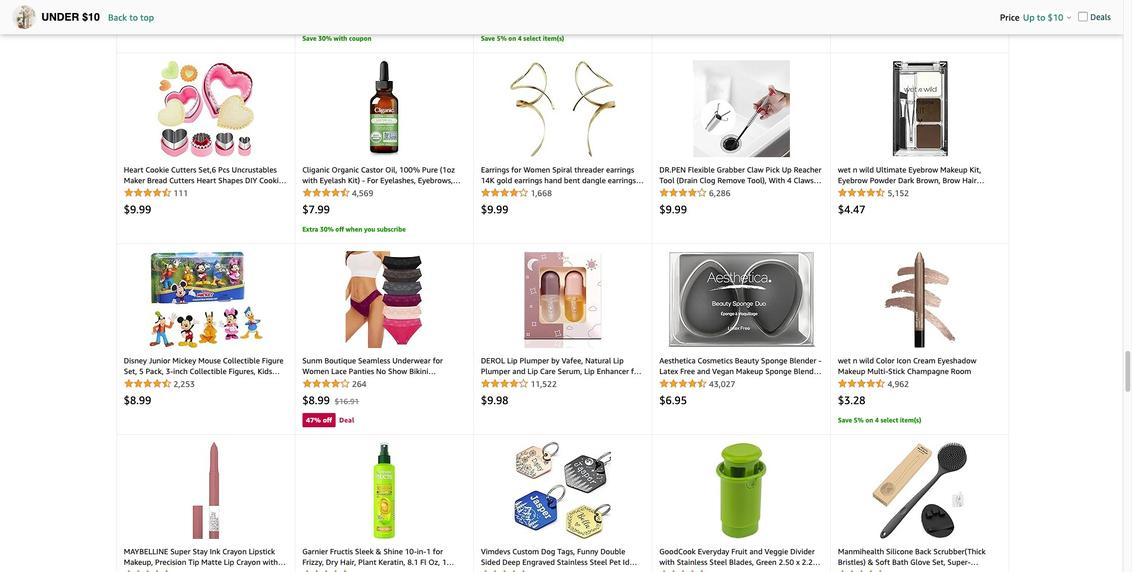 Task type: locate. For each thing, give the bounding box(es) containing it.
lip up fine
[[504, 377, 515, 387]]

eyebrow up removal
[[838, 176, 868, 185]]

wild inside wet n wild color icon cream eyeshadow makeup multi-stick champagne room
[[859, 356, 874, 365]]

$10 left popover image
[[1048, 12, 1064, 22]]

0 horizontal spatial eyebrow
[[838, 176, 868, 185]]

makeup,
[[124, 557, 153, 567]]

1 wet from the top
[[838, 165, 851, 174]]

0 horizontal spatial makeup
[[736, 366, 763, 376]]

off right 47%
[[323, 416, 332, 424]]

$8.99 up 47%
[[302, 394, 330, 407]]

up left to at the bottom left
[[227, 568, 237, 572]]

30% right extra
[[320, 225, 334, 233]]

no
[[376, 366, 386, 376]]

women inside earrings for women spiral threader earrings 14k gold earrings hand bent dangle earrings for women，suitable for gift giving, perfect for your birthday party, christmas, gift giving.
[[524, 165, 550, 174]]

5
[[139, 366, 144, 376]]

for inside the "aesthetica cosmetics beauty sponge blender - latex free and vegan makeup sponge blender - for powder, cream or liquid application (2 pack)"
[[665, 377, 676, 387]]

crayon right ink on the bottom of page
[[222, 547, 247, 556]]

0 vertical spatial save 5% on 4 select item(s)
[[481, 34, 564, 42]]

0 horizontal spatial cream
[[708, 377, 730, 387]]

brush
[[925, 186, 945, 196]]

garnier fructis sleek & shine 10-in-1 for frizzy, dry hair, plant keratin, 8.1 fl oz, 1 count (packaging may vary)
[[302, 547, 447, 572]]

eyelashes,
[[380, 176, 416, 185]]

lip right derol
[[507, 356, 518, 365]]

0 horizontal spatial 5%
[[497, 34, 507, 42]]

0 vertical spatial heart
[[124, 165, 143, 174]]

and inside goodcook everyday fruit and veggie divider with stainless steel blades, green 2.50 x 2.25 x 4.30
[[750, 547, 763, 556]]

for right enhancer
[[631, 366, 641, 376]]

2 $9.99 from the left
[[481, 203, 509, 216]]

n inside wet n wild color icon cream eyeshadow makeup multi-stick champagne room
[[853, 356, 857, 365]]

fuller, up (day&
[[572, 377, 593, 387]]

wet inside wet n wild ultimate eyebrow makeup kit, eyebrow powder dark brown, brow hair removal tweezers, wax, brush
[[838, 165, 851, 174]]

0 vertical spatial plumper
[[520, 356, 549, 365]]

x right 2.25
[[819, 557, 823, 567]]

dark
[[898, 176, 914, 185]]

in
[[143, 568, 149, 572]]

for
[[511, 165, 522, 174], [226, 186, 236, 196], [481, 186, 491, 196], [556, 186, 566, 196], [481, 197, 491, 206], [433, 356, 443, 365], [631, 366, 641, 376], [141, 377, 152, 387], [433, 547, 443, 556]]

n up removal
[[853, 165, 857, 174]]

to left top
[[129, 12, 138, 22]]

girls
[[124, 197, 139, 206]]

maybelline
[[124, 547, 168, 556]]

1 vertical spatial item(s)
[[900, 416, 921, 424]]

heart up maker in the top of the page
[[124, 165, 143, 174]]

lip down natural
[[584, 366, 595, 376]]

to
[[1037, 12, 1046, 22], [129, 12, 138, 22]]

1 vertical spatial 4
[[875, 416, 879, 424]]

$10 left back
[[82, 11, 100, 23]]

kids down 'diy'
[[238, 186, 253, 196]]

and up green
[[750, 547, 763, 556]]

1 vertical spatial women
[[302, 366, 329, 376]]

0 horizontal spatial 1
[[426, 547, 431, 556]]

wild inside wet n wild ultimate eyebrow makeup kit, eyebrow powder dark brown, brow hair removal tweezers, wax, brush
[[859, 165, 874, 174]]

1 vertical spatial select
[[881, 416, 898, 424]]

up right the price
[[1023, 12, 1035, 22]]

1 horizontal spatial to
[[1037, 12, 1046, 22]]

hair down kit,
[[962, 176, 977, 185]]

0 vertical spatial crayon
[[222, 547, 247, 556]]

for down '14k'
[[481, 186, 491, 196]]

1 horizontal spatial off
[[335, 225, 344, 233]]

1 horizontal spatial -
[[660, 377, 663, 387]]

1 up the fl
[[426, 547, 431, 556]]

0 horizontal spatial to
[[129, 12, 138, 22]]

n for $3.28
[[853, 356, 857, 365]]

collectible up just
[[190, 366, 227, 376]]

cut
[[321, 388, 333, 397]]

and down cosmetics
[[697, 366, 710, 376]]

enhancer
[[597, 366, 629, 376]]

or
[[732, 377, 739, 387]]

1 vertical spatial 30%
[[320, 225, 334, 233]]

2 wet from the top
[[838, 356, 851, 365]]

for up gold
[[511, 165, 522, 174]]

0 horizontal spatial and
[[513, 366, 526, 376]]

wet inside wet n wild color icon cream eyeshadow makeup multi-stick champagne room
[[838, 356, 851, 365]]

birthday
[[511, 197, 540, 206]]

$9.99 down maker in the top of the page
[[124, 203, 151, 216]]

1 vertical spatial wet
[[838, 356, 851, 365]]

wild up powder
[[859, 165, 874, 174]]

for left the your
[[481, 197, 491, 206]]

47%
[[306, 416, 321, 424]]

spiral
[[552, 165, 572, 174]]

2 $8.99 from the left
[[302, 394, 330, 407]]

0 vertical spatial on
[[508, 34, 516, 42]]

maker
[[124, 176, 145, 185]]

blender
[[790, 356, 817, 365], [794, 366, 821, 376]]

and for $9.98
[[513, 366, 526, 376]]

0 horizontal spatial for
[[367, 176, 378, 185]]

1 n from the top
[[853, 165, 857, 174]]

1 horizontal spatial cream
[[913, 356, 936, 365]]

eyebrow up brown,
[[909, 165, 938, 174]]

gift down bent
[[568, 186, 581, 196]]

wet up "$3.28"
[[838, 356, 851, 365]]

hipster
[[407, 377, 432, 387]]

& right hydrating on the bottom of the page
[[632, 377, 638, 387]]

1 horizontal spatial makeup
[[838, 366, 866, 376]]

10-
[[405, 547, 417, 556]]

1 vertical spatial hair
[[302, 186, 317, 196]]

wild for $4.47
[[859, 165, 874, 174]]

0 vertical spatial select
[[523, 34, 541, 42]]

lunch
[[164, 197, 185, 206]]

eyebrows,
[[418, 176, 453, 185]]

you
[[364, 225, 375, 233]]

cream inside the "aesthetica cosmetics beauty sponge blender - latex free and vegan makeup sponge blender - for powder, cream or liquid application (2 pack)"
[[708, 377, 730, 387]]

30% for with
[[318, 34, 332, 42]]

deal
[[339, 416, 354, 424]]

popover image
[[1067, 16, 1071, 19]]

0 vertical spatial 4
[[518, 34, 522, 42]]

2.25
[[802, 557, 817, 567]]

0 vertical spatial cookie
[[145, 165, 169, 174]]

1 horizontal spatial save
[[481, 34, 495, 42]]

3 $9.99 from the left
[[660, 203, 687, 216]]

1 horizontal spatial 1
[[442, 557, 447, 567]]

giving.
[[617, 197, 640, 206]]

1 vertical spatial up
[[179, 377, 189, 387]]

fuller,
[[481, 377, 502, 387], [572, 377, 593, 387]]

for
[[367, 176, 378, 185], [665, 377, 676, 387]]

save for "save 5% on 4 select item(s)" link
[[481, 34, 495, 42]]

0 vertical spatial off
[[335, 225, 344, 233]]

1 horizontal spatial cookie
[[259, 176, 283, 185]]

$8.99 down toys
[[124, 394, 151, 407]]

powder
[[870, 176, 896, 185]]

1 horizontal spatial kids
[[258, 366, 272, 376]]

2 horizontal spatial up
[[1023, 12, 1035, 22]]

vafee,
[[562, 356, 583, 365]]

0 horizontal spatial heart
[[124, 165, 143, 174]]

off left when
[[335, 225, 344, 233]]

makeup inside the "aesthetica cosmetics beauty sponge blender - latex free and vegan makeup sponge blender - for powder, cream or liquid application (2 pack)"
[[736, 366, 763, 376]]

collectible up figures, at left bottom
[[223, 356, 260, 365]]

cream up champagne
[[913, 356, 936, 365]]

lip right matte
[[224, 557, 234, 567]]

for up the stretch
[[433, 356, 443, 365]]

show
[[388, 366, 407, 376]]

plumper down derol
[[481, 366, 511, 376]]

1 $9.99 from the left
[[124, 203, 151, 216]]

and inside derol lip plumper by vafee, natural lip plumper and lip care serum, lip enhancer for fuller, lip mask, beautiful fuller, hydrating & reduce fine lines 5.5ml (day& night)
[[513, 366, 526, 376]]

makeup up brow at the right
[[940, 165, 968, 174]]

1 horizontal spatial on
[[866, 416, 873, 424]]

wild
[[859, 165, 874, 174], [859, 356, 874, 365]]

for down shapes
[[226, 186, 236, 196]]

0 horizontal spatial up
[[179, 377, 189, 387]]

1 vertical spatial fruit
[[731, 547, 748, 556]]

goodcook
[[660, 547, 696, 556]]

1 horizontal spatial by
[[551, 356, 560, 365]]

0 vertical spatial wild
[[859, 165, 874, 174]]

wet up removal
[[838, 165, 851, 174]]

plumper up care
[[520, 356, 549, 365]]

1 horizontal spatial up
[[227, 568, 237, 572]]

just
[[201, 377, 215, 387]]

-
[[362, 176, 365, 185], [819, 356, 822, 365], [660, 377, 663, 387]]

kit,
[[970, 165, 981, 174]]

earrings
[[481, 165, 509, 174]]

2 wild from the top
[[859, 356, 874, 365]]

sunm
[[302, 356, 323, 365]]

hair inside wet n wild ultimate eyebrow makeup kit, eyebrow powder dark brown, brow hair removal tweezers, wax, brush
[[962, 176, 977, 185]]

1 horizontal spatial and
[[697, 366, 710, 376]]

women down sunm
[[302, 366, 329, 376]]

for up pack)
[[665, 377, 676, 387]]

up right 3 in the bottom of the page
[[179, 377, 189, 387]]

1 right oz,
[[442, 557, 447, 567]]

hair up $7.99
[[302, 186, 317, 196]]

0 horizontal spatial plumper
[[481, 366, 511, 376]]

seamless
[[358, 356, 390, 365]]

1 vertical spatial cream
[[708, 377, 730, 387]]

figures,
[[229, 366, 256, 376]]

sponge
[[761, 356, 788, 365], [765, 366, 792, 376]]

divider
[[790, 547, 815, 556]]

organic
[[332, 165, 359, 174]]

2 vertical spatial up
[[227, 568, 237, 572]]

for up oz,
[[433, 547, 443, 556]]

1 vertical spatial n
[[853, 356, 857, 365]]

0 vertical spatial cream
[[913, 356, 936, 365]]

longwear
[[191, 568, 225, 572]]

0 horizontal spatial hair
[[302, 186, 317, 196]]

2 fuller, from the left
[[572, 377, 593, 387]]

free
[[680, 366, 695, 376]]

and inside the "aesthetica cosmetics beauty sponge blender - latex free and vegan makeup sponge blender - for powder, cream or liquid application (2 pack)"
[[697, 366, 710, 376]]

makeup inside wet n wild color icon cream eyeshadow makeup multi-stick champagne room
[[838, 366, 866, 376]]

1,668
[[531, 188, 552, 198]]

0 vertical spatial 5%
[[497, 34, 507, 42]]

2 horizontal spatial makeup
[[940, 165, 968, 174]]

& inside garnier fructis sleek & shine 10-in-1 for frizzy, dry hair, plant keratin, 8.1 fl oz, 1 count (packaging may vary)
[[376, 547, 381, 556]]

30% left coupon
[[318, 34, 332, 42]]

cookie up "bread"
[[145, 165, 169, 174]]

cheeky
[[379, 377, 405, 387]]

1 vertical spatial by
[[191, 377, 199, 387]]

& right boys
[[273, 186, 279, 196]]

application
[[765, 377, 804, 387]]

with down lipstick
[[263, 557, 278, 567]]

1 horizontal spatial x
[[819, 557, 823, 567]]

by left just
[[191, 377, 199, 387]]

1 vertical spatial heart
[[197, 176, 216, 185]]

gift down perfect
[[603, 197, 615, 206]]

for down hand
[[556, 186, 566, 196]]

coupon
[[349, 34, 372, 42]]

1 horizontal spatial save 5% on 4 select item(s)
[[838, 416, 921, 424]]

hair,
[[340, 557, 356, 567]]

cookie up boys
[[259, 176, 283, 185]]

0 horizontal spatial $8.99
[[124, 394, 151, 407]]

with up 4.30
[[660, 557, 675, 567]]

0 vertical spatial women
[[524, 165, 550, 174]]

with down cliganic
[[302, 176, 318, 185]]

back
[[108, 12, 127, 22]]

0 horizontal spatial $9.99
[[124, 203, 151, 216]]

makeup up liquid
[[736, 366, 763, 376]]

1 horizontal spatial fruit
[[731, 547, 748, 556]]

1 horizontal spatial $9.99
[[481, 203, 509, 216]]

0 vertical spatial wet
[[838, 165, 851, 174]]

& left skin at the left top
[[319, 186, 324, 196]]

0 vertical spatial n
[[853, 165, 857, 174]]

women up hand
[[524, 165, 550, 174]]

by
[[551, 356, 560, 365], [191, 377, 199, 387]]

crayon up to at the bottom left
[[236, 557, 261, 567]]

$9.99 down '14k'
[[481, 203, 509, 216]]

0 horizontal spatial by
[[191, 377, 199, 387]]

for down castor
[[367, 176, 378, 185]]

& right "sleek"
[[376, 547, 381, 556]]

1 wild from the top
[[859, 165, 874, 174]]

hydrating
[[595, 377, 630, 387]]

makeup
[[940, 165, 968, 174], [736, 366, 763, 376], [838, 366, 866, 376]]

0 horizontal spatial gift
[[568, 186, 581, 196]]

makeup left multi-
[[838, 366, 866, 376]]

pack)
[[660, 388, 680, 397]]

for inside garnier fructis sleek & shine 10-in-1 for frizzy, dry hair, plant keratin, 8.1 fl oz, 1 count (packaging may vary)
[[433, 547, 443, 556]]

wild up multi-
[[859, 356, 874, 365]]

toys
[[124, 377, 139, 387]]

under
[[41, 11, 79, 23]]

1 horizontal spatial fuller,
[[572, 377, 593, 387]]

1 horizontal spatial for
[[665, 377, 676, 387]]

0 vertical spatial by
[[551, 356, 560, 365]]

1 $8.99 from the left
[[124, 394, 151, 407]]

43,027
[[709, 379, 735, 389]]

0 horizontal spatial women
[[302, 366, 329, 376]]

x left 2.25
[[796, 557, 800, 567]]

1 x from the left
[[796, 557, 800, 567]]

$9.99 right giving. at top
[[660, 203, 687, 216]]

n left color on the right of page
[[853, 356, 857, 365]]

fuller, up reduce
[[481, 377, 502, 387]]

off
[[335, 225, 344, 233], [323, 416, 332, 424]]

fruit up blades,
[[731, 547, 748, 556]]

eyebrow
[[909, 165, 938, 174], [838, 176, 868, 185]]

1 horizontal spatial gift
[[603, 197, 615, 206]]

0 horizontal spatial 4
[[518, 34, 522, 42]]

to for up
[[1037, 12, 1046, 22]]

kids down figure
[[258, 366, 272, 376]]

in-
[[417, 547, 426, 556]]

- inside cliganic organic castor oil, 100% pure (1oz with eyelash kit) - for eyelashes, eyebrows, hair & skin
[[362, 176, 365, 185]]

1 vertical spatial cookie
[[259, 176, 283, 185]]

top
[[140, 12, 154, 22]]

hair
[[962, 176, 977, 185], [302, 186, 317, 196]]

powder,
[[678, 377, 706, 387]]

0 horizontal spatial on
[[508, 34, 516, 42]]

1 vertical spatial -
[[819, 356, 822, 365]]

$7.99
[[302, 203, 330, 216]]

wet for $3.28
[[838, 356, 851, 365]]

0 horizontal spatial -
[[362, 176, 365, 185]]

0 vertical spatial 30%
[[318, 34, 332, 42]]

to left popover image
[[1037, 12, 1046, 22]]

up inside disney junior mickey mouse collectible figure set, 5 pack, 3-inch collectible figures, kids toys for ages 3 up by just play
[[179, 377, 189, 387]]

0 horizontal spatial item(s)
[[543, 34, 564, 42]]

by inside derol lip plumper by vafee, natural lip plumper and lip care serum, lip enhancer for fuller, lip mask, beautiful fuller, hydrating & reduce fine lines 5.5ml (day& night)
[[551, 356, 560, 365]]

cream
[[913, 356, 936, 365], [708, 377, 730, 387]]

and up mask,
[[513, 366, 526, 376]]

0 vertical spatial eyebrow
[[909, 165, 938, 174]]

fruit down "bread"
[[151, 186, 167, 196]]

heart cookie cutters set,6 pcs uncrustables maker bread cutters heart shapes diy cookie cutters fruit vegetable mold for kids boys & girls bento lunch box
[[124, 165, 283, 206]]

heart down set,6
[[197, 176, 216, 185]]

cream down vegan
[[708, 377, 730, 387]]

blades,
[[729, 557, 754, 567]]

natural
[[585, 356, 611, 365]]

1 vertical spatial underwear
[[302, 377, 341, 387]]

cutters
[[171, 165, 196, 174], [169, 176, 195, 185], [124, 186, 149, 196]]

n inside wet n wild ultimate eyebrow makeup kit, eyebrow powder dark brown, brow hair removal tweezers, wax, brush
[[853, 165, 857, 174]]

underwear up bikini
[[392, 356, 431, 365]]

$16.91
[[335, 397, 359, 406]]

by up care
[[551, 356, 560, 365]]

women，suitable
[[493, 186, 554, 196]]

save 5% on 4 select item(s) inside "save 5% on 4 select item(s)" link
[[481, 34, 564, 42]]

to
[[239, 568, 247, 572]]

2 n from the top
[[853, 356, 857, 365]]

0 vertical spatial underwear
[[392, 356, 431, 365]]

$9.99 for 1,668
[[481, 203, 509, 216]]

for down 5
[[141, 377, 152, 387]]

underwear up cut
[[302, 377, 341, 387]]

crayon
[[222, 547, 247, 556], [236, 557, 261, 567]]

2 horizontal spatial -
[[819, 356, 822, 365]]



Task type: vqa. For each thing, say whether or not it's contained in the screenshot.


Task type: describe. For each thing, give the bounding box(es) containing it.
(day&
[[568, 388, 589, 397]]

tip
[[188, 557, 199, 567]]

5.5ml
[[545, 388, 566, 397]]

1 vertical spatial off
[[323, 416, 332, 424]]

aesthetica cosmetics beauty sponge blender - latex free and vegan makeup sponge blender - for powder, cream or liquid application (2 pack)
[[660, 356, 822, 397]]

under $10 image
[[12, 5, 36, 29]]

hair inside cliganic organic castor oil, 100% pure (1oz with eyelash kit) - for eyelashes, eyebrows, hair & skin
[[302, 186, 317, 196]]

pack,
[[146, 366, 164, 376]]

3-
[[166, 366, 173, 376]]

frizzy,
[[302, 557, 324, 567]]

with inside goodcook everyday fruit and veggie divider with stainless steel blades, green 2.50 x 2.25 x 4.30
[[660, 557, 675, 567]]

to for back
[[129, 12, 138, 22]]

extra 30% off  when you subscribe
[[302, 225, 406, 233]]

0 vertical spatial item(s)
[[543, 34, 564, 42]]

with inside cliganic organic castor oil, 100% pure (1oz with eyelash kit) - for eyelashes, eyebrows, hair & skin
[[302, 176, 318, 185]]

diy
[[245, 176, 257, 185]]

for inside disney junior mickey mouse collectible figure set, 5 pack, 3-inch collectible figures, kids toys for ages 3 up by just play
[[141, 377, 152, 387]]

boutique
[[325, 356, 356, 365]]

party,
[[542, 197, 562, 206]]

2 vertical spatial -
[[660, 377, 663, 387]]

bread
[[147, 176, 167, 185]]

night)
[[591, 388, 613, 397]]

save 5% on 4 select item(s) link
[[474, 0, 652, 53]]

4 inside "save 5% on 4 select item(s)" link
[[518, 34, 522, 42]]

1 vertical spatial gift
[[603, 197, 615, 206]]

1 vertical spatial sponge
[[765, 366, 792, 376]]

bento
[[141, 197, 162, 206]]

save for save 30%  with coupon link at the left
[[302, 34, 317, 42]]

sunm boutique seamless underwear for women lace panties no show bikini underwear sexy cute cheeky hipster stretch high cut
[[302, 356, 459, 397]]

stainless
[[677, 557, 708, 567]]

goodcook everyday fruit and veggie divider with stainless steel blades, green 2.50 x 2.25 x 4.30 link
[[652, 435, 830, 572]]

& inside cliganic organic castor oil, 100% pure (1oz with eyelash kit) - for eyelashes, eyebrows, hair & skin
[[319, 186, 324, 196]]

$8.99 $16.91
[[302, 394, 359, 407]]

eyelash
[[320, 176, 346, 185]]

lip inside maybelline super stay ink crayon lipstick makeup, precision tip matte lip crayon with built-in sharpener, longwear up to 8hrs,
[[224, 557, 234, 567]]

up inside maybelline super stay ink crayon lipstick makeup, precision tip matte lip crayon with built-in sharpener, longwear up to 8hrs,
[[227, 568, 237, 572]]

$9.99 for 111
[[124, 203, 151, 216]]

stretch
[[434, 377, 459, 387]]

0 horizontal spatial underwear
[[302, 377, 341, 387]]

ages
[[154, 377, 170, 387]]

n for $4.47
[[853, 165, 857, 174]]

2 horizontal spatial save
[[838, 416, 852, 424]]

1 horizontal spatial $10
[[1048, 12, 1064, 22]]

by inside disney junior mickey mouse collectible figure set, 5 pack, 3-inch collectible figures, kids toys for ages 3 up by just play
[[191, 377, 199, 387]]

goodcook everyday fruit and veggie divider with stainless steel blades, green 2.50 x 2.25 x 4.30
[[660, 547, 823, 572]]

cute
[[361, 377, 377, 387]]

earrings for women spiral threader earrings 14k gold earrings hand bent dangle earrings for women，suitable for gift giving, perfect for your birthday party, christmas, gift giving.
[[481, 165, 640, 206]]

0 vertical spatial sponge
[[761, 356, 788, 365]]

& inside heart cookie cutters set,6 pcs uncrustables maker bread cutters heart shapes diy cookie cutters fruit vegetable mold for kids boys & girls bento lunch box
[[273, 186, 279, 196]]

panties
[[349, 366, 374, 376]]

dangle
[[582, 176, 606, 185]]

deals
[[1091, 12, 1111, 22]]

1 horizontal spatial heart
[[197, 176, 216, 185]]

wild for $3.28
[[859, 356, 874, 365]]

11,522
[[531, 379, 557, 389]]

everyday
[[698, 547, 729, 556]]

1 vertical spatial cutters
[[169, 176, 195, 185]]

room
[[951, 366, 971, 376]]

0 vertical spatial cutters
[[171, 165, 196, 174]]

$9.90 link
[[117, 0, 295, 53]]

lip up mask,
[[528, 366, 538, 376]]

fruit inside goodcook everyday fruit and veggie divider with stainless steel blades, green 2.50 x 2.25 x 4.30
[[731, 547, 748, 556]]

1 vertical spatial blender
[[794, 366, 821, 376]]

$8.99 for $8.99 $16.91
[[302, 394, 330, 407]]

reduce
[[481, 388, 506, 397]]

with left coupon
[[334, 34, 347, 42]]

subscribe
[[377, 225, 406, 233]]

1 vertical spatial crayon
[[236, 557, 261, 567]]

(1oz
[[440, 165, 455, 174]]

& inside derol lip plumper by vafee, natural lip plumper and lip care serum, lip enhancer for fuller, lip mask, beautiful fuller, hydrating & reduce fine lines 5.5ml (day& night)
[[632, 377, 638, 387]]

icon
[[897, 356, 911, 365]]

bikini
[[409, 366, 428, 376]]

4,569
[[352, 188, 373, 198]]

liquid
[[741, 377, 763, 387]]

aesthetica
[[660, 356, 696, 365]]

your
[[493, 197, 509, 206]]

$4.47
[[838, 203, 866, 216]]

lip up enhancer
[[613, 356, 624, 365]]

wet for $4.47
[[838, 165, 851, 174]]

stay
[[193, 547, 208, 556]]

1 horizontal spatial item(s)
[[900, 416, 921, 424]]

0 vertical spatial blender
[[790, 356, 817, 365]]

ultimate
[[876, 165, 907, 174]]

and for $6.95
[[697, 366, 710, 376]]

0 vertical spatial gift
[[568, 186, 581, 196]]

beautiful
[[539, 377, 570, 387]]

precision
[[155, 557, 186, 567]]

shapes
[[218, 176, 243, 185]]

0 horizontal spatial cookie
[[145, 165, 169, 174]]

fruit inside heart cookie cutters set,6 pcs uncrustables maker bread cutters heart shapes diy cookie cutters fruit vegetable mold for kids boys & girls bento lunch box
[[151, 186, 167, 196]]

1 fuller, from the left
[[481, 377, 502, 387]]

bent
[[564, 176, 580, 185]]

6,286
[[709, 188, 731, 198]]

4,962
[[888, 379, 909, 389]]

8.1
[[407, 557, 418, 567]]

perfect
[[608, 186, 633, 196]]

$9.98
[[481, 394, 509, 407]]

(2
[[806, 377, 813, 387]]

makeup inside wet n wild ultimate eyebrow makeup kit, eyebrow powder dark brown, brow hair removal tweezers, wax, brush
[[940, 165, 968, 174]]

1 vertical spatial save 5% on 4 select item(s)
[[838, 416, 921, 424]]

high
[[302, 388, 319, 397]]

0 vertical spatial 1
[[426, 547, 431, 556]]

wax,
[[906, 186, 923, 196]]

with inside maybelline super stay ink crayon lipstick makeup, precision tip matte lip crayon with built-in sharpener, longwear up to 8hrs,
[[263, 557, 278, 567]]

1 horizontal spatial 4
[[875, 416, 879, 424]]

vegan
[[712, 366, 734, 376]]

47% off
[[306, 416, 332, 424]]

2,253
[[173, 379, 195, 389]]

garnier fructis sleek & shine 10-in-1 for frizzy, dry hair, plant keratin, 8.1 fl oz, 1 count (packaging may vary) link
[[295, 435, 473, 572]]

ink
[[210, 547, 220, 556]]

inch
[[173, 366, 188, 376]]

women inside sunm boutique seamless underwear for women lace panties no show bikini underwear sexy cute cheeky hipster stretch high cut
[[302, 366, 329, 376]]

checkbox image
[[1078, 12, 1088, 21]]

0 vertical spatial collectible
[[223, 356, 260, 365]]

giving,
[[583, 186, 606, 196]]

kids inside heart cookie cutters set,6 pcs uncrustables maker bread cutters heart shapes diy cookie cutters fruit vegetable mold for kids boys & girls bento lunch box
[[238, 186, 253, 196]]

up to $10
[[1023, 12, 1064, 22]]

$9.99 for 6,286
[[660, 203, 687, 216]]

$8.99 for $8.99
[[124, 394, 151, 407]]

fine
[[508, 388, 523, 397]]

shine
[[383, 547, 403, 556]]

kit)
[[348, 176, 360, 185]]

gold
[[497, 176, 512, 185]]

maybelline super stay ink crayon lipstick makeup, precision tip matte lip crayon with built-in sharpener, longwear up to 8hrs, link
[[117, 435, 295, 572]]

back to top
[[108, 12, 154, 22]]

stick
[[888, 366, 905, 376]]

2 x from the left
[[819, 557, 823, 567]]

2 vertical spatial cutters
[[124, 186, 149, 196]]

under $10
[[41, 11, 100, 23]]

champagne
[[907, 366, 949, 376]]

plant
[[358, 557, 377, 567]]

14k
[[481, 176, 495, 185]]

0 horizontal spatial select
[[523, 34, 541, 42]]

hand
[[544, 176, 562, 185]]

for inside derol lip plumper by vafee, natural lip plumper and lip care serum, lip enhancer for fuller, lip mask, beautiful fuller, hydrating & reduce fine lines 5.5ml (day& night)
[[631, 366, 641, 376]]

for inside heart cookie cutters set,6 pcs uncrustables maker bread cutters heart shapes diy cookie cutters fruit vegetable mold for kids boys & girls bento lunch box
[[226, 186, 236, 196]]

count
[[302, 568, 323, 572]]

0 horizontal spatial $10
[[82, 11, 100, 23]]

for inside cliganic organic castor oil, 100% pure (1oz with eyelash kit) - for eyelashes, eyebrows, hair & skin
[[367, 176, 378, 185]]

wet n wild ultimate eyebrow makeup kit, eyebrow powder dark brown, brow hair removal tweezers, wax, brush
[[838, 165, 981, 196]]

1 vertical spatial collectible
[[190, 366, 227, 376]]

$9.90
[[124, 12, 151, 25]]

4.30
[[660, 568, 675, 572]]

1 vertical spatial eyebrow
[[838, 176, 868, 185]]

serum,
[[558, 366, 582, 376]]

pure
[[422, 165, 438, 174]]

1 vertical spatial on
[[866, 416, 873, 424]]

30% for off
[[320, 225, 334, 233]]

kids inside disney junior mickey mouse collectible figure set, 5 pack, 3-inch collectible figures, kids toys for ages 3 up by just play
[[258, 366, 272, 376]]

cream inside wet n wild color icon cream eyeshadow makeup multi-stick champagne room
[[913, 356, 936, 365]]

for inside sunm boutique seamless underwear for women lace panties no show bikini underwear sexy cute cheeky hipster stretch high cut
[[433, 356, 443, 365]]

1 vertical spatial 1
[[442, 557, 447, 567]]

uncrustables
[[232, 165, 277, 174]]

1 vertical spatial 5%
[[854, 416, 864, 424]]

brow
[[943, 176, 960, 185]]



